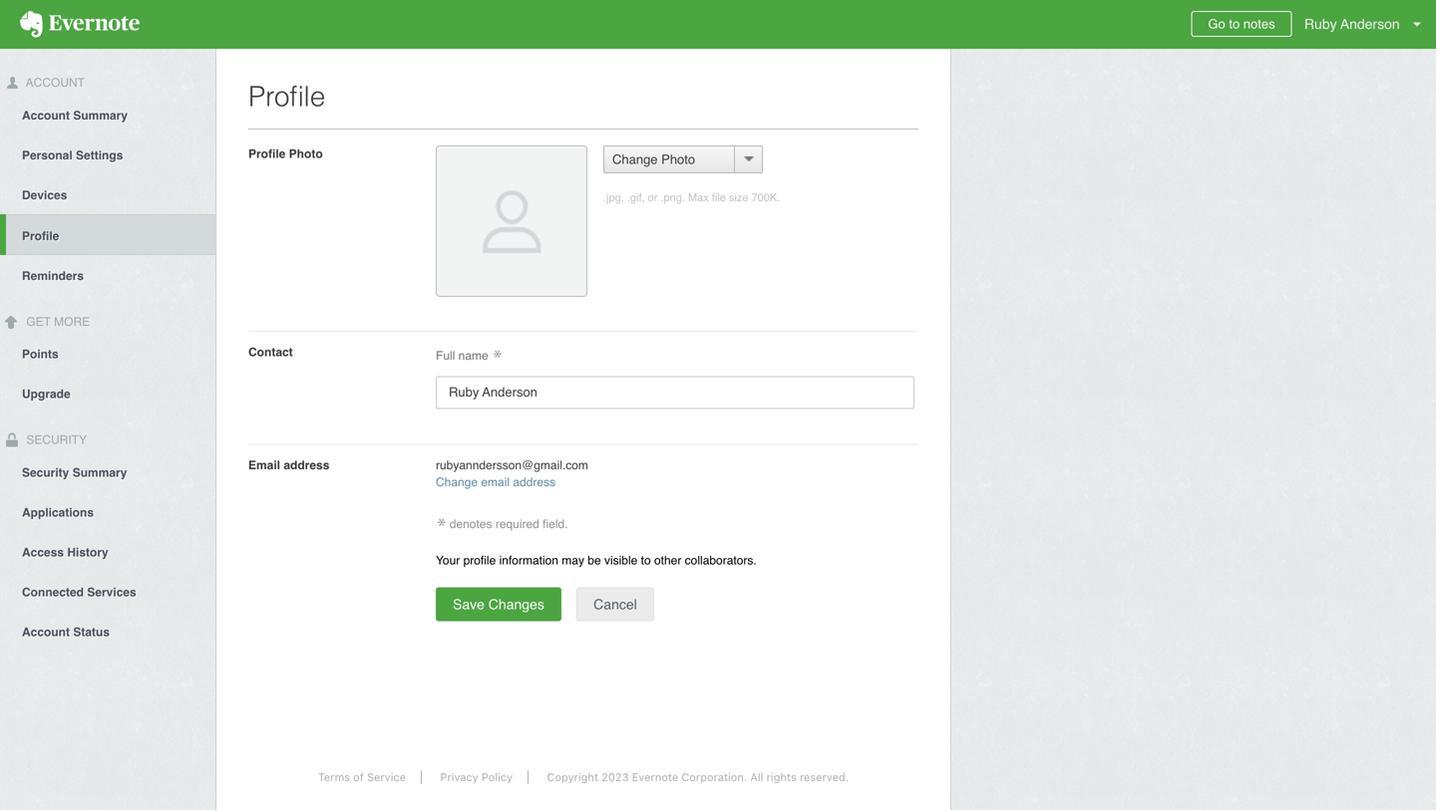 Task type: vqa. For each thing, say whether or not it's contained in the screenshot.
tree at the left in the main element
no



Task type: locate. For each thing, give the bounding box(es) containing it.
access history link
[[0, 532, 215, 572]]

0 vertical spatial address
[[284, 459, 329, 473]]

0 horizontal spatial address
[[284, 459, 329, 473]]

applications link
[[0, 492, 215, 532]]

more
[[54, 315, 90, 329]]

account up personal
[[22, 109, 70, 122]]

2 vertical spatial profile
[[22, 229, 59, 243]]

be
[[588, 554, 601, 568]]

summary for security summary
[[72, 466, 127, 480]]

1 vertical spatial summary
[[72, 466, 127, 480]]

copyright 2023 evernote corporation. all rights reserved.
[[547, 771, 849, 784]]

email
[[248, 459, 280, 473]]

0 horizontal spatial photo
[[289, 147, 323, 161]]

0 vertical spatial account
[[23, 76, 85, 90]]

700k.
[[752, 191, 780, 204]]

1 horizontal spatial address
[[513, 476, 556, 489]]

.jpg, .gif, or .png. max file size 700k.
[[603, 191, 780, 204]]

address right email
[[284, 459, 329, 473]]

to right go at the right of page
[[1229, 16, 1240, 31]]

get
[[26, 315, 51, 329]]

address down rubyanndersson@gmail.com
[[513, 476, 556, 489]]

profile link
[[6, 214, 215, 255]]

file
[[712, 191, 726, 204]]

.png.
[[661, 191, 685, 204]]

change up .gif,
[[612, 152, 658, 167]]

ruby
[[1304, 16, 1337, 32]]

full
[[436, 349, 455, 363]]

security summary link
[[0, 452, 215, 492]]

max
[[688, 191, 709, 204]]

profile photo
[[248, 147, 323, 161]]

history
[[67, 546, 108, 560]]

profile
[[248, 81, 325, 113], [248, 147, 286, 161], [22, 229, 59, 243]]

security up security summary
[[23, 433, 87, 447]]

.gif,
[[627, 191, 645, 204]]

reserved.
[[800, 771, 849, 784]]

go
[[1208, 16, 1225, 31]]

service
[[367, 771, 406, 784]]

points link
[[0, 334, 215, 374]]

policy
[[481, 771, 513, 784]]

0 horizontal spatial change
[[436, 476, 478, 489]]

field.
[[543, 517, 568, 531]]

account status
[[22, 626, 110, 640]]

change email address link
[[436, 476, 556, 489]]

1 vertical spatial profile
[[248, 147, 286, 161]]

1 horizontal spatial change
[[612, 152, 658, 167]]

reminders
[[22, 269, 84, 283]]

privacy policy link
[[425, 771, 529, 784]]

account up account summary
[[23, 76, 85, 90]]

None submit
[[436, 588, 561, 622], [577, 588, 654, 622], [436, 588, 561, 622], [577, 588, 654, 622]]

corporation.
[[681, 771, 747, 784]]

ruby anderson
[[1304, 16, 1400, 32]]

0 vertical spatial summary
[[73, 109, 128, 122]]

security up 'applications'
[[22, 466, 69, 480]]

go to notes link
[[1191, 11, 1292, 37]]

to left the other
[[641, 554, 651, 568]]

0 horizontal spatial to
[[641, 554, 651, 568]]

ruby anderson link
[[1299, 0, 1436, 49]]

change photo
[[612, 152, 695, 167]]

1 vertical spatial change
[[436, 476, 478, 489]]

photo for profile photo
[[289, 147, 323, 161]]

to
[[1229, 16, 1240, 31], [641, 554, 651, 568]]

account
[[23, 76, 85, 90], [22, 109, 70, 122], [22, 626, 70, 640]]

reminders link
[[0, 255, 215, 295]]

collaborators.
[[685, 554, 757, 568]]

privacy policy
[[440, 771, 513, 784]]

account down the connected
[[22, 626, 70, 640]]

change
[[612, 152, 658, 167], [436, 476, 478, 489]]

summary up applications link
[[72, 466, 127, 480]]

denotes
[[450, 517, 492, 531]]

account for account
[[23, 76, 85, 90]]

services
[[87, 586, 136, 600]]

may
[[562, 554, 584, 568]]

1 vertical spatial to
[[641, 554, 651, 568]]

copyright
[[547, 771, 598, 784]]

0 vertical spatial security
[[23, 433, 87, 447]]

1 vertical spatial address
[[513, 476, 556, 489]]

0 vertical spatial to
[[1229, 16, 1240, 31]]

anderson
[[1340, 16, 1400, 32]]

1 vertical spatial security
[[22, 466, 69, 480]]

visible
[[604, 554, 638, 568]]

address inside rubyanndersson@gmail.com change email address
[[513, 476, 556, 489]]

terms
[[318, 771, 350, 784]]

summary up personal settings link
[[73, 109, 128, 122]]

account summary link
[[0, 95, 215, 134]]

1 horizontal spatial photo
[[661, 152, 695, 167]]

account summary
[[22, 109, 128, 122]]

photo
[[289, 147, 323, 161], [661, 152, 695, 167]]

points
[[22, 348, 59, 362]]

summary
[[73, 109, 128, 122], [72, 466, 127, 480]]

profile
[[463, 554, 496, 568]]

security summary
[[22, 466, 127, 480]]

change left email at the bottom left of page
[[436, 476, 478, 489]]

get more
[[23, 315, 90, 329]]

email
[[481, 476, 510, 489]]

2 vertical spatial account
[[22, 626, 70, 640]]

address
[[284, 459, 329, 473], [513, 476, 556, 489]]

security
[[23, 433, 87, 447], [22, 466, 69, 480]]

access history
[[22, 546, 108, 560]]

1 vertical spatial account
[[22, 109, 70, 122]]

.jpg,
[[603, 191, 624, 204]]

profile for profile photo
[[248, 147, 286, 161]]



Task type: describe. For each thing, give the bounding box(es) containing it.
contact
[[248, 346, 293, 360]]

evernote link
[[0, 0, 160, 49]]

full name
[[436, 349, 492, 363]]

devices
[[22, 188, 67, 202]]

security for security
[[23, 433, 87, 447]]

summary for account summary
[[73, 109, 128, 122]]

notes
[[1243, 16, 1275, 31]]

privacy
[[440, 771, 478, 784]]

change inside rubyanndersson@gmail.com change email address
[[436, 476, 478, 489]]

access
[[22, 546, 64, 560]]

upgrade link
[[0, 374, 215, 413]]

evernote
[[632, 771, 678, 784]]

personal settings
[[22, 148, 123, 162]]

evernote image
[[0, 11, 160, 38]]

personal
[[22, 148, 72, 162]]

Full name text field
[[436, 376, 915, 409]]

applications
[[22, 506, 94, 520]]

size
[[729, 191, 748, 204]]

or
[[648, 191, 658, 204]]

photo for change photo
[[661, 152, 695, 167]]

1 horizontal spatial to
[[1229, 16, 1240, 31]]

information
[[499, 554, 558, 568]]

status
[[73, 626, 110, 640]]

of
[[353, 771, 364, 784]]

upgrade
[[22, 388, 70, 402]]

rubyanndersson@gmail.com change email address
[[436, 459, 588, 489]]

terms of service link
[[303, 771, 422, 784]]

devices link
[[0, 174, 215, 214]]

0 vertical spatial profile
[[248, 81, 325, 113]]

profile for profile link
[[22, 229, 59, 243]]

terms of service
[[318, 771, 406, 784]]

email address
[[248, 459, 329, 473]]

go to notes
[[1208, 16, 1275, 31]]

your profile information may be visible to other collaborators.
[[436, 554, 757, 568]]

required
[[495, 517, 539, 531]]

security for security summary
[[22, 466, 69, 480]]

settings
[[76, 148, 123, 162]]

account status link
[[0, 612, 215, 652]]

personal settings link
[[0, 134, 215, 174]]

account for account status
[[22, 626, 70, 640]]

2023
[[602, 771, 629, 784]]

all
[[750, 771, 763, 784]]

connected services
[[22, 586, 136, 600]]

rights
[[767, 771, 797, 784]]

account for account summary
[[22, 109, 70, 122]]

your
[[436, 554, 460, 568]]

name
[[458, 349, 488, 363]]

0 vertical spatial change
[[612, 152, 658, 167]]

other
[[654, 554, 681, 568]]

connected
[[22, 586, 84, 600]]

connected services link
[[0, 572, 215, 612]]

rubyanndersson@gmail.com
[[436, 459, 588, 473]]

denotes required field.
[[446, 517, 568, 531]]



